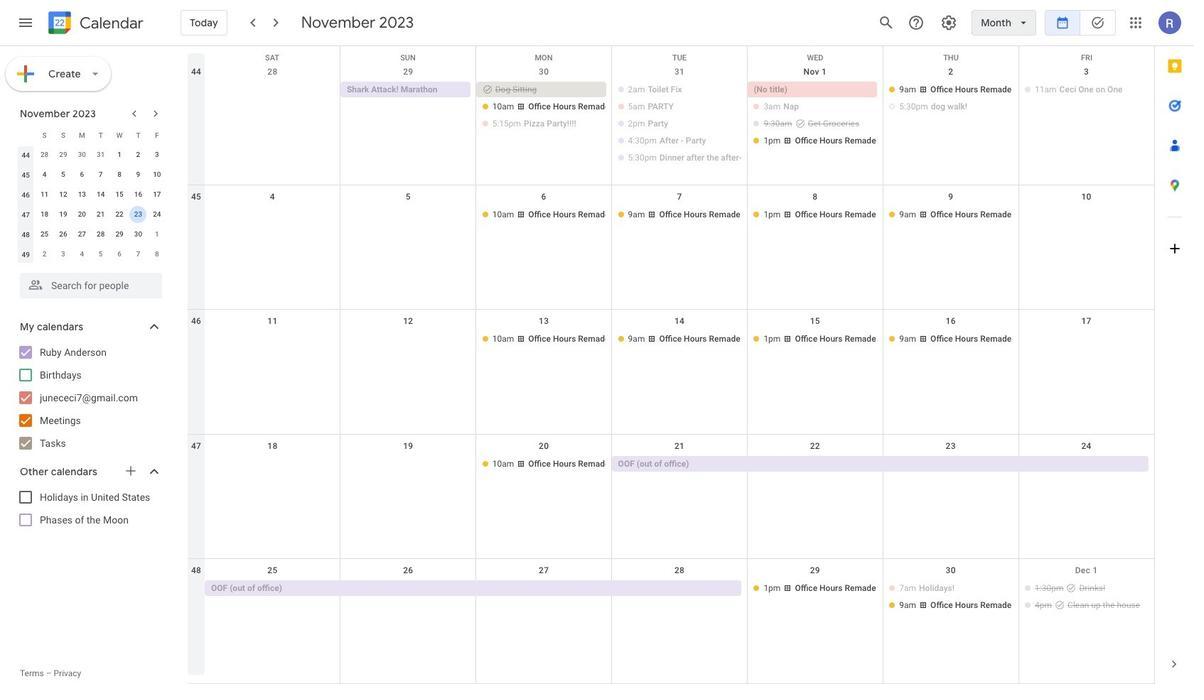 Task type: locate. For each thing, give the bounding box(es) containing it.
december 6 element
[[111, 246, 128, 263]]

29 element
[[111, 226, 128, 243]]

december 1 element
[[148, 226, 166, 243]]

15 element
[[111, 186, 128, 203]]

7 element
[[92, 166, 109, 183]]

23 element
[[130, 206, 147, 223]]

None search field
[[0, 267, 176, 299]]

3 element
[[148, 146, 166, 164]]

13 element
[[73, 186, 91, 203]]

december 8 element
[[148, 246, 166, 263]]

17 element
[[148, 186, 166, 203]]

calendar element
[[46, 9, 144, 40]]

18 element
[[36, 206, 53, 223]]

27 element
[[73, 226, 91, 243]]

november 2023 grid
[[14, 125, 166, 265]]

28 element
[[92, 226, 109, 243]]

8 element
[[111, 166, 128, 183]]

december 2 element
[[36, 246, 53, 263]]

tab list
[[1156, 46, 1195, 645]]

october 30 element
[[73, 146, 91, 164]]

grid
[[188, 46, 1155, 685]]

october 29 element
[[55, 146, 72, 164]]

row
[[188, 46, 1155, 68], [188, 60, 1155, 185], [16, 125, 166, 145], [16, 145, 166, 165], [16, 165, 166, 185], [16, 185, 166, 205], [188, 185, 1155, 310], [16, 205, 166, 225], [16, 225, 166, 245], [16, 245, 166, 265], [188, 310, 1155, 435], [188, 435, 1155, 560], [188, 560, 1155, 685]]

row group
[[16, 145, 166, 265]]

20 element
[[73, 206, 91, 223]]

cell
[[205, 82, 341, 167], [476, 82, 612, 167], [612, 82, 748, 167], [748, 82, 883, 167], [883, 82, 1019, 167], [129, 205, 148, 225], [205, 207, 341, 224], [341, 207, 476, 224], [1019, 207, 1155, 224], [205, 332, 341, 349], [341, 332, 476, 349], [1019, 332, 1155, 349], [205, 456, 341, 473], [341, 456, 476, 473], [748, 456, 883, 473], [883, 456, 1019, 473], [1019, 456, 1155, 473], [341, 581, 476, 615], [476, 581, 612, 615], [612, 581, 748, 615], [883, 581, 1019, 615], [1019, 581, 1155, 615]]

december 5 element
[[92, 246, 109, 263]]

9 element
[[130, 166, 147, 183]]

heading inside calendar element
[[77, 15, 144, 32]]

25 element
[[36, 226, 53, 243]]

other calendars list
[[3, 486, 176, 532]]

column header
[[16, 125, 35, 145]]

1 element
[[111, 146, 128, 164]]

14 element
[[92, 186, 109, 203]]

heading
[[77, 15, 144, 32]]

10 element
[[148, 166, 166, 183]]

19 element
[[55, 206, 72, 223]]

december 3 element
[[55, 246, 72, 263]]

cell inside "november 2023" "grid"
[[129, 205, 148, 225]]



Task type: vqa. For each thing, say whether or not it's contained in the screenshot.
October 30 Element at the top left of page
yes



Task type: describe. For each thing, give the bounding box(es) containing it.
11 element
[[36, 186, 53, 203]]

december 4 element
[[73, 246, 91, 263]]

my calendars list
[[3, 341, 176, 455]]

add other calendars image
[[124, 464, 138, 479]]

4 element
[[36, 166, 53, 183]]

22 element
[[111, 206, 128, 223]]

6 element
[[73, 166, 91, 183]]

main drawer image
[[17, 14, 34, 31]]

21 element
[[92, 206, 109, 223]]

column header inside "november 2023" "grid"
[[16, 125, 35, 145]]

december 7 element
[[130, 246, 147, 263]]

26 element
[[55, 226, 72, 243]]

24 element
[[148, 206, 166, 223]]

5 element
[[55, 166, 72, 183]]

2 element
[[130, 146, 147, 164]]

Search for people text field
[[28, 273, 154, 299]]

settings menu image
[[941, 14, 958, 31]]

16 element
[[130, 186, 147, 203]]

30 element
[[130, 226, 147, 243]]

12 element
[[55, 186, 72, 203]]

october 31 element
[[92, 146, 109, 164]]

row group inside "november 2023" "grid"
[[16, 145, 166, 265]]

october 28 element
[[36, 146, 53, 164]]



